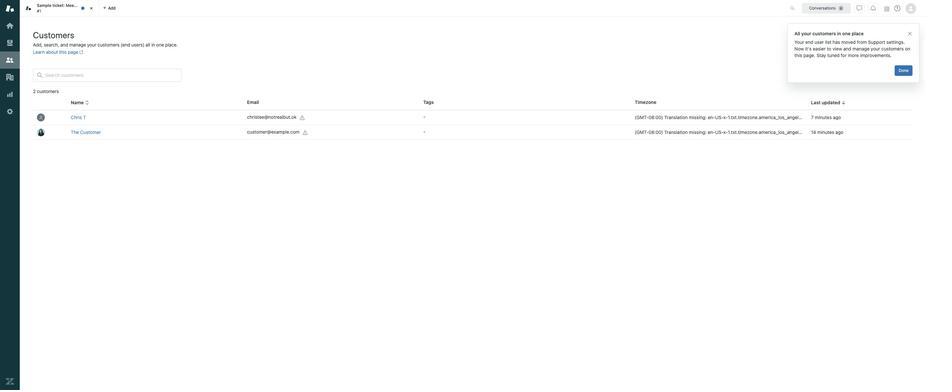Task type: locate. For each thing, give the bounding box(es) containing it.
1 vertical spatial in
[[151, 42, 155, 48]]

2 missing: from the top
[[690, 129, 707, 135]]

0 vertical spatial one
[[843, 31, 851, 36]]

0 vertical spatial 08:00)
[[649, 115, 664, 120]]

ticket:
[[52, 3, 65, 8]]

tab containing sample ticket: meet the ticket
[[20, 0, 99, 17]]

updated
[[822, 100, 841, 105]]

customers left (end
[[98, 42, 120, 48]]

1 us- from the top
[[716, 115, 724, 120]]

x- for 7 minutes ago
[[724, 115, 728, 120]]

2 1.txt.timezone.america_los_angeles from the top
[[728, 129, 804, 135]]

0 vertical spatial x-
[[724, 115, 728, 120]]

translation for 7 minutes ago
[[665, 115, 688, 120]]

customer@example.com
[[247, 129, 300, 135]]

1 vertical spatial ago
[[836, 129, 844, 135]]

for
[[842, 52, 847, 58]]

page
[[68, 49, 78, 55]]

1 vertical spatial minutes
[[818, 129, 835, 135]]

in inside customers add, search, and manage your customers (end users) all in one place.
[[151, 42, 155, 48]]

0 vertical spatial en-
[[708, 115, 716, 120]]

learn about this page
[[33, 49, 78, 55]]

7
[[812, 115, 814, 120]]

0 horizontal spatial and
[[60, 42, 68, 48]]

0 vertical spatial ago
[[834, 115, 842, 120]]

2 customers
[[33, 88, 59, 94]]

support
[[869, 39, 886, 45]]

zendesk image
[[6, 377, 14, 386]]

1 vertical spatial one
[[156, 42, 164, 48]]

in inside all your customers in one place your end user list has moved from support settings. now it's easier to view and manage your customers on this page. stay tuned for more improvements.
[[838, 31, 842, 36]]

1 vertical spatial 1.txt.timezone.america_los_angeles
[[728, 129, 804, 135]]

0 horizontal spatial one
[[156, 42, 164, 48]]

one
[[843, 31, 851, 36], [156, 42, 164, 48]]

conversations
[[810, 5, 836, 10]]

add customer button
[[877, 31, 917, 44]]

(gmt- for 14 minutes ago
[[635, 129, 649, 135]]

1 (gmt-08:00) translation missing: en-us-x-1.txt.timezone.america_los_angeles from the top
[[635, 115, 804, 120]]

x- for 14 minutes ago
[[724, 129, 728, 135]]

manage
[[69, 42, 86, 48], [853, 46, 870, 51]]

en- for 7 minutes ago
[[708, 115, 716, 120]]

minutes right 14
[[818, 129, 835, 135]]

1 horizontal spatial this
[[795, 52, 803, 58]]

minutes
[[816, 115, 832, 120], [818, 129, 835, 135]]

all your customers in one place your end user list has moved from support settings. now it's easier to view and manage your customers on this page. stay tuned for more improvements.
[[795, 31, 911, 58]]

0 vertical spatial minutes
[[816, 115, 832, 120]]

us-
[[716, 115, 724, 120], [716, 129, 724, 135]]

2 (gmt- from the top
[[635, 129, 649, 135]]

- for customer@example.com
[[424, 129, 426, 134]]

2 (gmt-08:00) translation missing: en-us-x-1.txt.timezone.america_los_angeles from the top
[[635, 129, 804, 135]]

(gmt-08:00) translation missing: en-us-x-1.txt.timezone.america_los_angeles for 14 minutes ago
[[635, 129, 804, 135]]

chris t link
[[71, 115, 86, 120]]

tuned
[[828, 52, 840, 58]]

one up moved
[[843, 31, 851, 36]]

1 vertical spatial en-
[[708, 129, 716, 135]]

this down now
[[795, 52, 803, 58]]

0 horizontal spatial manage
[[69, 42, 86, 48]]

2 x- from the top
[[724, 129, 728, 135]]

1 horizontal spatial your
[[802, 31, 812, 36]]

ago down updated
[[834, 115, 842, 120]]

learn about this page link
[[33, 49, 83, 55]]

and
[[60, 42, 68, 48], [844, 46, 852, 51]]

0 vertical spatial (gmt-
[[635, 115, 649, 120]]

manage inside all your customers in one place your end user list has moved from support settings. now it's easier to view and manage your customers on this page. stay tuned for more improvements.
[[853, 46, 870, 51]]

1 - from the top
[[424, 114, 426, 119]]

zendesk products image
[[885, 6, 890, 11]]

and down moved
[[844, 46, 852, 51]]

0 vertical spatial in
[[838, 31, 842, 36]]

get help image
[[895, 5, 901, 11]]

page.
[[804, 52, 816, 58]]

0 vertical spatial -
[[424, 114, 426, 119]]

in
[[838, 31, 842, 36], [151, 42, 155, 48]]

1 vertical spatial missing:
[[690, 129, 707, 135]]

1 08:00) from the top
[[649, 115, 664, 120]]

08:00)
[[649, 115, 664, 120], [649, 129, 664, 135]]

0 vertical spatial translation
[[665, 115, 688, 120]]

(opens in a new tab) image
[[78, 50, 83, 54]]

improvements.
[[861, 52, 892, 58]]

1.txt.timezone.america_los_angeles
[[728, 115, 804, 120], [728, 129, 804, 135]]

en- for 14 minutes ago
[[708, 129, 716, 135]]

1 vertical spatial -
[[424, 129, 426, 134]]

2 08:00) from the top
[[649, 129, 664, 135]]

this
[[59, 49, 67, 55], [795, 52, 803, 58]]

1 horizontal spatial and
[[844, 46, 852, 51]]

Search customers field
[[45, 72, 177, 78]]

08:00) for 14 minutes ago
[[649, 129, 664, 135]]

(gmt-08:00) translation missing: en-us-x-1.txt.timezone.america_los_angeles for 7 minutes ago
[[635, 115, 804, 120]]

0 vertical spatial (gmt-08:00) translation missing: en-us-x-1.txt.timezone.america_los_angeles
[[635, 115, 804, 120]]

2 translation from the top
[[665, 129, 688, 135]]

-
[[424, 114, 426, 119], [424, 129, 426, 134]]

08:00) for 7 minutes ago
[[649, 115, 664, 120]]

missing: for 14 minutes ago
[[690, 129, 707, 135]]

chris t
[[71, 115, 86, 120]]

unverified email image
[[303, 130, 308, 135]]

0 vertical spatial us-
[[716, 115, 724, 120]]

list
[[826, 39, 832, 45]]

ago
[[834, 115, 842, 120], [836, 129, 844, 135]]

t
[[83, 115, 86, 120]]

1.txt.timezone.america_los_angeles for 14 minutes ago
[[728, 129, 804, 135]]

1 vertical spatial 08:00)
[[649, 129, 664, 135]]

zendesk support image
[[6, 4, 14, 13]]

conversations button
[[803, 3, 852, 13]]

1 vertical spatial (gmt-08:00) translation missing: en-us-x-1.txt.timezone.america_los_angeles
[[635, 129, 804, 135]]

customers down settings.
[[882, 46, 905, 51]]

and inside customers add, search, and manage your customers (end users) all in one place.
[[60, 42, 68, 48]]

one inside customers add, search, and manage your customers (end users) all in one place.
[[156, 42, 164, 48]]

tab
[[20, 0, 99, 17]]

minutes right 7
[[816, 115, 832, 120]]

manage down from
[[853, 46, 870, 51]]

0 horizontal spatial in
[[151, 42, 155, 48]]

one left place.
[[156, 42, 164, 48]]

1 horizontal spatial one
[[843, 31, 851, 36]]

minutes for 14
[[818, 129, 835, 135]]

and up learn about this page link
[[60, 42, 68, 48]]

1 en- from the top
[[708, 115, 716, 120]]

chris
[[71, 115, 82, 120]]

add,
[[33, 42, 43, 48]]

x-
[[724, 115, 728, 120], [724, 129, 728, 135]]

1 vertical spatial translation
[[665, 129, 688, 135]]

0 vertical spatial missing:
[[690, 115, 707, 120]]

(gmt-
[[635, 115, 649, 120], [635, 129, 649, 135]]

0 vertical spatial 1.txt.timezone.america_los_angeles
[[728, 115, 804, 120]]

in right "all"
[[151, 42, 155, 48]]

customer
[[892, 35, 912, 40]]

add customer
[[882, 35, 912, 40]]

0 horizontal spatial your
[[87, 42, 96, 48]]

1 horizontal spatial manage
[[853, 46, 870, 51]]

1 (gmt- from the top
[[635, 115, 649, 120]]

1 vertical spatial us-
[[716, 129, 724, 135]]

this left page
[[59, 49, 67, 55]]

unverified email image
[[300, 115, 305, 120]]

close image
[[88, 5, 95, 12]]

1 x- from the top
[[724, 115, 728, 120]]

translation
[[665, 115, 688, 120], [665, 129, 688, 135]]

2 en- from the top
[[708, 129, 716, 135]]

(gmt- for 7 minutes ago
[[635, 115, 649, 120]]

missing:
[[690, 115, 707, 120], [690, 129, 707, 135]]

ago for 7 minutes ago
[[834, 115, 842, 120]]

on
[[906, 46, 911, 51]]

1 horizontal spatial in
[[838, 31, 842, 36]]

en-
[[708, 115, 716, 120], [708, 129, 716, 135]]

customers
[[813, 31, 837, 36], [98, 42, 120, 48], [882, 46, 905, 51], [37, 88, 59, 94]]

easier
[[814, 46, 826, 51]]

manage up (opens in a new tab) image on the left top of page
[[69, 42, 86, 48]]

(gmt-08:00) translation missing: en-us-x-1.txt.timezone.america_los_angeles
[[635, 115, 804, 120], [635, 129, 804, 135]]

2 us- from the top
[[716, 129, 724, 135]]

1 1.txt.timezone.america_los_angeles from the top
[[728, 115, 804, 120]]

2 - from the top
[[424, 129, 426, 134]]

your
[[802, 31, 812, 36], [87, 42, 96, 48], [871, 46, 881, 51]]

name button
[[71, 100, 89, 106]]

1 vertical spatial (gmt-
[[635, 129, 649, 135]]

search,
[[44, 42, 59, 48]]

in up has
[[838, 31, 842, 36]]

all
[[146, 42, 150, 48]]

ago down 7 minutes ago
[[836, 129, 844, 135]]

1 translation from the top
[[665, 115, 688, 120]]

has
[[833, 39, 841, 45]]

1 missing: from the top
[[690, 115, 707, 120]]

1 vertical spatial x-
[[724, 129, 728, 135]]



Task type: vqa. For each thing, say whether or not it's contained in the screenshot.
the top Minutes
yes



Task type: describe. For each thing, give the bounding box(es) containing it.
14 minutes ago
[[812, 129, 844, 135]]

sample
[[37, 3, 51, 8]]

customers
[[33, 30, 74, 40]]

minutes for 7
[[816, 115, 832, 120]]

to
[[828, 46, 832, 51]]

2 horizontal spatial your
[[871, 46, 881, 51]]

customers add, search, and manage your customers (end users) all in one place.
[[33, 30, 178, 48]]

tabs tab list
[[20, 0, 784, 17]]

your inside customers add, search, and manage your customers (end users) all in one place.
[[87, 42, 96, 48]]

the
[[77, 3, 83, 8]]

end
[[806, 39, 814, 45]]

settings.
[[887, 39, 906, 45]]

done
[[900, 68, 909, 73]]

view
[[833, 46, 843, 51]]

translation for 14 minutes ago
[[665, 129, 688, 135]]

(end
[[121, 42, 130, 48]]

place
[[852, 31, 864, 36]]

more
[[849, 52, 860, 58]]

the customer link
[[71, 129, 101, 135]]

organizations image
[[6, 73, 14, 82]]

manage inside customers add, search, and manage your customers (end users) all in one place.
[[69, 42, 86, 48]]

users)
[[131, 42, 145, 48]]

- for christee@notrealbut.ok
[[424, 114, 426, 119]]

0 horizontal spatial this
[[59, 49, 67, 55]]

missing: for 7 minutes ago
[[690, 115, 707, 120]]

stay
[[817, 52, 827, 58]]

last updated button
[[812, 100, 846, 106]]

place.
[[165, 42, 178, 48]]

and inside all your customers in one place your end user list has moved from support settings. now it's easier to view and manage your customers on this page. stay tuned for more improvements.
[[844, 46, 852, 51]]

name
[[71, 100, 84, 105]]

the
[[71, 129, 79, 135]]

admin image
[[6, 107, 14, 116]]

add
[[882, 35, 890, 40]]

christee@notrealbut.ok
[[247, 114, 297, 120]]

learn
[[33, 49, 45, 55]]

now
[[795, 46, 805, 51]]

customers inside customers add, search, and manage your customers (end users) all in one place.
[[98, 42, 120, 48]]

main element
[[0, 0, 20, 390]]

it's
[[806, 46, 812, 51]]

customers up the list on the right of the page
[[813, 31, 837, 36]]

one inside all your customers in one place your end user list has moved from support settings. now it's easier to view and manage your customers on this page. stay tuned for more improvements.
[[843, 31, 851, 36]]

close image
[[908, 31, 913, 36]]

us- for 7 minutes ago
[[716, 115, 724, 120]]

7 minutes ago
[[812, 115, 842, 120]]

14
[[812, 129, 817, 135]]

all your customers in one place dialog
[[788, 23, 920, 83]]

us- for 14 minutes ago
[[716, 129, 724, 135]]

meet
[[66, 3, 76, 8]]

customers image
[[6, 56, 14, 64]]

ticket
[[84, 3, 95, 8]]

get started image
[[6, 21, 14, 30]]

from
[[858, 39, 868, 45]]

customers right 2
[[37, 88, 59, 94]]

this inside all your customers in one place your end user list has moved from support settings. now it's easier to view and manage your customers on this page. stay tuned for more improvements.
[[795, 52, 803, 58]]

sample ticket: meet the ticket #1
[[37, 3, 95, 13]]

user
[[815, 39, 825, 45]]

moved
[[842, 39, 856, 45]]

reporting image
[[6, 90, 14, 99]]

the customer
[[71, 129, 101, 135]]

2
[[33, 88, 36, 94]]

1.txt.timezone.america_los_angeles for 7 minutes ago
[[728, 115, 804, 120]]

last
[[812, 100, 821, 105]]

last updated
[[812, 100, 841, 105]]

done button
[[896, 65, 913, 76]]

views image
[[6, 39, 14, 47]]

customer
[[80, 129, 101, 135]]

your
[[795, 39, 805, 45]]

about
[[46, 49, 58, 55]]

ago for 14 minutes ago
[[836, 129, 844, 135]]

all
[[795, 31, 801, 36]]

#1
[[37, 8, 41, 13]]



